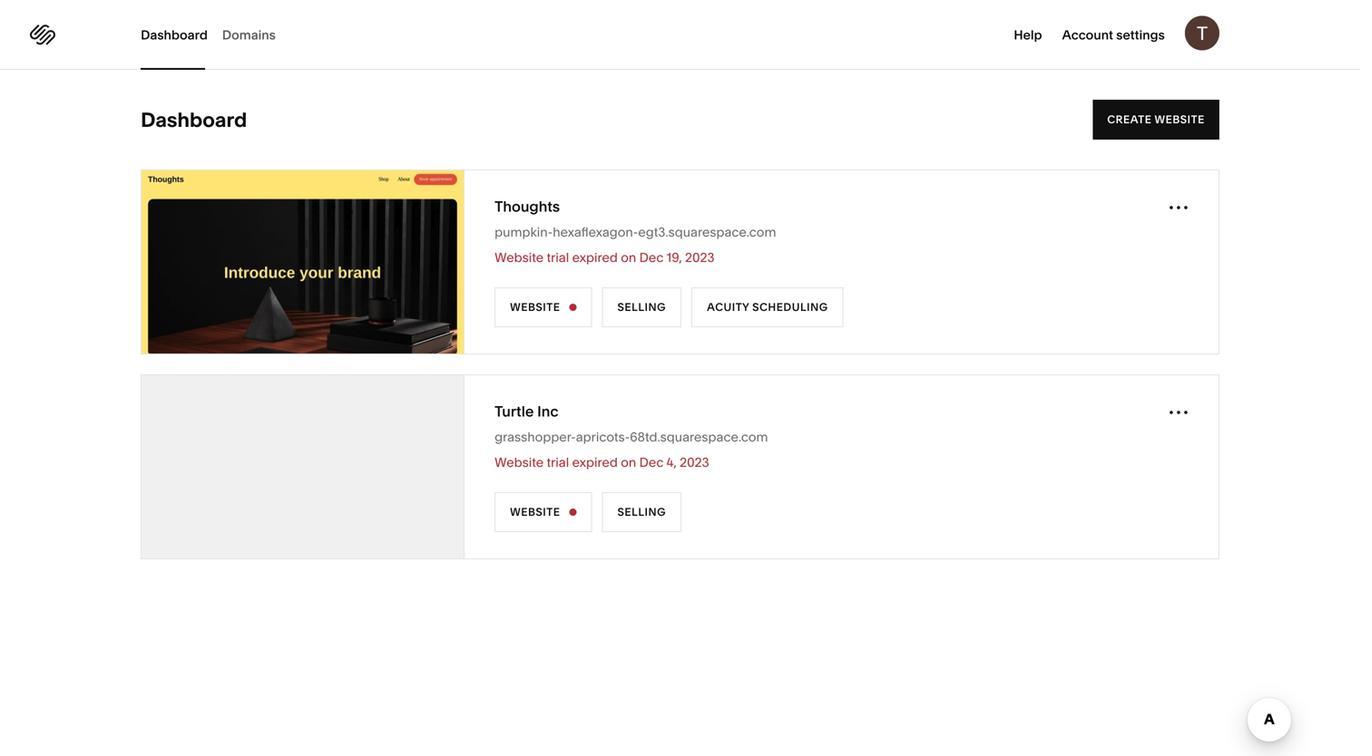 Task type: describe. For each thing, give the bounding box(es) containing it.
selling link for turtle inc
[[602, 493, 682, 533]]

turtle inc
[[495, 403, 559, 421]]

2023 for turtle inc
[[680, 455, 709, 470]]

selling for thoughts
[[617, 301, 666, 314]]

turtle inc link
[[495, 402, 559, 422]]

thoughts
[[495, 198, 560, 216]]

website trial expired on dec 4, 2023
[[495, 455, 709, 470]]

hexaflexagon-
[[553, 225, 638, 240]]

tab list containing dashboard
[[141, 0, 290, 70]]

help
[[1014, 27, 1042, 43]]

website for website trial expired on dec 4, 2023
[[495, 455, 544, 470]]

pumpkin-hexaflexagon-egt3.squarespace.com
[[495, 225, 776, 240]]

expired for thoughts
[[572, 250, 618, 265]]

go to website link
[[142, 171, 465, 354]]

on for thoughts
[[621, 250, 636, 265]]

apricots-
[[576, 430, 630, 445]]

create
[[1107, 113, 1152, 126]]

pumpkin-
[[495, 225, 553, 240]]

website link for thoughts
[[495, 288, 592, 328]]

2023 for thoughts
[[685, 250, 715, 265]]

trial for turtle inc
[[547, 455, 569, 470]]

selling for turtle inc
[[617, 506, 666, 519]]

dec for thoughts
[[639, 250, 664, 265]]

selling link for thoughts
[[602, 288, 682, 328]]

account settings
[[1062, 27, 1165, 43]]



Task type: locate. For each thing, give the bounding box(es) containing it.
2 website link from the top
[[495, 493, 592, 533]]

expired down hexaflexagon-
[[572, 250, 618, 265]]

2 dashboard from the top
[[141, 108, 247, 132]]

website for turtle inc website link
[[510, 506, 560, 519]]

2023 right 4,
[[680, 455, 709, 470]]

selling link
[[602, 288, 682, 328], [602, 493, 682, 533]]

1 expired from the top
[[572, 250, 618, 265]]

1 vertical spatial 2023
[[680, 455, 709, 470]]

1 on from the top
[[621, 250, 636, 265]]

to
[[279, 256, 295, 269]]

website trial expired on dec 19, 2023
[[495, 250, 715, 265]]

trial down "pumpkin-"
[[547, 250, 569, 265]]

go
[[258, 256, 276, 269]]

go to website button
[[243, 242, 362, 282]]

1 vertical spatial selling
[[617, 506, 666, 519]]

0 vertical spatial expired
[[572, 250, 618, 265]]

dec for turtle inc
[[639, 455, 664, 470]]

create website
[[1107, 113, 1205, 126]]

create website link
[[1093, 100, 1219, 140]]

on
[[621, 250, 636, 265], [621, 455, 636, 470]]

thoughts link
[[495, 197, 560, 217]]

1 vertical spatial selling link
[[602, 493, 682, 533]]

0 vertical spatial dec
[[639, 250, 664, 265]]

1 selling link from the top
[[602, 288, 682, 328]]

selling down website trial expired on dec 19, 2023
[[617, 301, 666, 314]]

1 dashboard from the top
[[141, 27, 208, 43]]

68td.squarespace.com
[[630, 430, 768, 445]]

1 vertical spatial dec
[[639, 455, 664, 470]]

acuity scheduling link
[[692, 288, 844, 328]]

trial
[[547, 250, 569, 265], [547, 455, 569, 470]]

domains
[[222, 27, 276, 43]]

website link down grasshopper-
[[495, 493, 592, 533]]

website
[[495, 250, 544, 265], [510, 301, 560, 314], [495, 455, 544, 470], [510, 506, 560, 519]]

1 vertical spatial website
[[297, 256, 348, 269]]

trial for thoughts
[[547, 250, 569, 265]]

4,
[[667, 455, 677, 470]]

domains button
[[222, 0, 276, 70]]

website inside create website link
[[1155, 113, 1205, 126]]

website right to
[[297, 256, 348, 269]]

1 dec from the top
[[639, 250, 664, 265]]

grasshopper-
[[495, 430, 576, 445]]

dashboard button
[[141, 0, 208, 70]]

2 dec from the top
[[639, 455, 664, 470]]

expired
[[572, 250, 618, 265], [572, 455, 618, 470]]

website for website link associated with thoughts
[[510, 301, 560, 314]]

on for turtle inc
[[621, 455, 636, 470]]

dashboard
[[141, 27, 208, 43], [141, 108, 247, 132]]

settings
[[1116, 27, 1165, 43]]

0 vertical spatial selling
[[617, 301, 666, 314]]

egt3.squarespace.com
[[638, 225, 776, 240]]

2023
[[685, 250, 715, 265], [680, 455, 709, 470]]

go to website
[[258, 256, 348, 269]]

website inside go to website 'button'
[[297, 256, 348, 269]]

expired for turtle inc
[[572, 455, 618, 470]]

website link for turtle inc
[[495, 493, 592, 533]]

account settings link
[[1062, 26, 1165, 43]]

website right 'create'
[[1155, 113, 1205, 126]]

1 trial from the top
[[547, 250, 569, 265]]

acuity
[[707, 301, 749, 314]]

1 vertical spatial trial
[[547, 455, 569, 470]]

trial down grasshopper-
[[547, 455, 569, 470]]

website
[[1155, 113, 1205, 126], [297, 256, 348, 269]]

turtle
[[495, 403, 534, 421]]

scheduling
[[752, 301, 828, 314]]

1 vertical spatial dashboard
[[141, 108, 247, 132]]

inc
[[537, 403, 559, 421]]

2 expired from the top
[[572, 455, 618, 470]]

1 selling from the top
[[617, 301, 666, 314]]

19,
[[667, 250, 682, 265]]

tab list
[[141, 0, 290, 70]]

help link
[[1014, 26, 1042, 43]]

2 selling link from the top
[[602, 493, 682, 533]]

1 horizontal spatial website
[[1155, 113, 1205, 126]]

selling down website trial expired on dec 4, 2023
[[617, 506, 666, 519]]

selling
[[617, 301, 666, 314], [617, 506, 666, 519]]

website link down "pumpkin-"
[[495, 288, 592, 328]]

dashboard down dashboard button
[[141, 108, 247, 132]]

2 on from the top
[[621, 455, 636, 470]]

1 vertical spatial expired
[[572, 455, 618, 470]]

on down grasshopper-apricots-68td.squarespace.com
[[621, 455, 636, 470]]

selling link down 19,
[[602, 288, 682, 328]]

dec left 19,
[[639, 250, 664, 265]]

website for website trial expired on dec 19, 2023
[[495, 250, 544, 265]]

1 website link from the top
[[495, 288, 592, 328]]

on down pumpkin-hexaflexagon-egt3.squarespace.com
[[621, 250, 636, 265]]

0 vertical spatial on
[[621, 250, 636, 265]]

0 vertical spatial 2023
[[685, 250, 715, 265]]

dec left 4,
[[639, 455, 664, 470]]

2023 right 19,
[[685, 250, 715, 265]]

0 vertical spatial selling link
[[602, 288, 682, 328]]

0 vertical spatial dashboard
[[141, 27, 208, 43]]

0 vertical spatial trial
[[547, 250, 569, 265]]

0 vertical spatial website
[[1155, 113, 1205, 126]]

expired down apricots-
[[572, 455, 618, 470]]

acuity scheduling
[[707, 301, 828, 314]]

1 vertical spatial website link
[[495, 493, 592, 533]]

0 horizontal spatial website
[[297, 256, 348, 269]]

2 selling from the top
[[617, 506, 666, 519]]

0 vertical spatial website link
[[495, 288, 592, 328]]

dashboard left 'domains' button on the left top of the page
[[141, 27, 208, 43]]

website link
[[495, 288, 592, 328], [495, 493, 592, 533]]

dec
[[639, 250, 664, 265], [639, 455, 664, 470]]

account
[[1062, 27, 1113, 43]]

selling link down 4,
[[602, 493, 682, 533]]

1 vertical spatial on
[[621, 455, 636, 470]]

grasshopper-apricots-68td.squarespace.com
[[495, 430, 768, 445]]

2 trial from the top
[[547, 455, 569, 470]]



Task type: vqa. For each thing, say whether or not it's contained in the screenshot.
Go to website Button
yes



